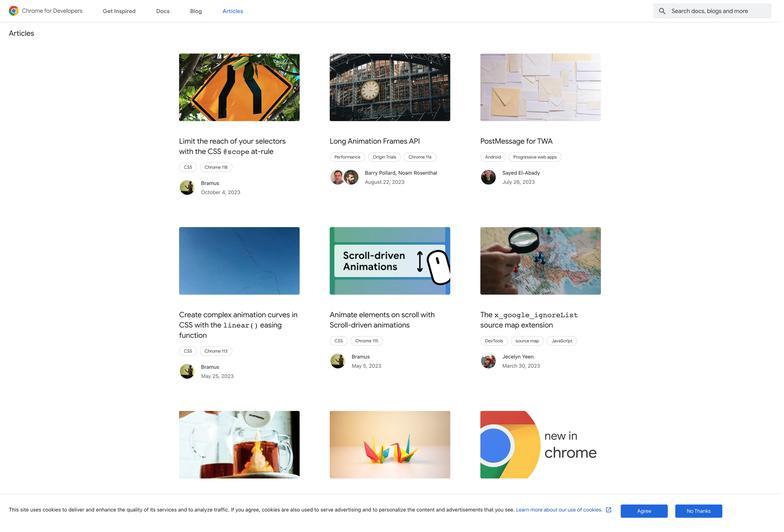 Task type: vqa. For each thing, say whether or not it's contained in the screenshot.
quality
yes



Task type: locate. For each thing, give the bounding box(es) containing it.
blog
[[190, 8, 202, 15]]

css down limit
[[184, 165, 192, 170]]

1 vertical spatial bramus image
[[179, 364, 195, 380]]

sayed el-abady image
[[481, 169, 497, 186]]

0 vertical spatial bramus image
[[179, 180, 195, 196]]

limit the reach of your selectors with the css
[[179, 137, 286, 156]]

the inside create complex animation curves in css with the
[[211, 321, 222, 330]]

1 horizontal spatial of
[[230, 137, 237, 146]]

0 horizontal spatial you
[[236, 507, 244, 513]]

source
[[481, 321, 503, 330], [516, 339, 530, 344]]

the right limit
[[197, 137, 208, 146]]

bramus for elements
[[352, 354, 370, 360]]

with up function
[[195, 321, 209, 330]]

css right serve
[[335, 513, 343, 518]]

selectors
[[256, 137, 286, 146]]

specify
[[179, 495, 204, 504]]

2023 inside barry pollard , noam rosenthal august 22, 2023
[[392, 179, 405, 185]]

css
[[208, 147, 221, 156], [184, 165, 192, 170], [179, 321, 193, 330], [335, 339, 343, 344], [184, 349, 192, 354], [330, 495, 344, 504], [335, 513, 343, 518]]

to down specify
[[188, 507, 193, 513]]

1 - from the left
[[552, 506, 556, 514]]

chrome's
[[481, 495, 512, 504]]

nesting
[[345, 495, 371, 504]]

create complex animation curves in css with the
[[179, 311, 298, 330]]

create
[[179, 311, 202, 320]]

bramus up the 5,
[[352, 354, 370, 360]]

chrome left 115
[[355, 339, 372, 344]]

0 vertical spatial bramus
[[201, 180, 219, 186]]

1 vertical spatial may
[[201, 374, 211, 380]]

and
[[86, 507, 95, 513], [178, 507, 187, 513], [363, 507, 371, 513], [436, 507, 445, 513]]

bramus link up the 5,
[[352, 354, 370, 361]]

2023 inside bramus may 25, 2023
[[221, 374, 234, 380]]

articles link
[[223, 7, 243, 15]]

frames
[[383, 137, 408, 146]]

docs
[[156, 8, 170, 15]]

how
[[206, 495, 220, 504]]

1 vertical spatial bramus link
[[352, 354, 370, 361]]

and right deliver
[[86, 507, 95, 513]]

docs link
[[156, 7, 170, 15]]

chrome left 118
[[205, 165, 221, 170]]

bramus inside bramus may 5, 2023
[[352, 354, 370, 360]]

chrome left 116
[[409, 155, 425, 160]]

the left quality
[[118, 507, 125, 513]]

developer.chrome.com image
[[9, 4, 82, 18]]

2 and from the left
[[178, 507, 187, 513]]

birds in the sky, forming a line as they fly. image
[[179, 228, 300, 295]]

animation
[[233, 311, 266, 320], [250, 495, 283, 504]]

bramus for the
[[201, 180, 219, 186]]

30,
[[519, 363, 527, 369]]

2023 down yeen
[[528, 363, 540, 369]]

1 vertical spatial map
[[531, 339, 539, 344]]

2023
[[392, 179, 405, 185], [523, 179, 535, 185], [228, 189, 241, 196], [369, 363, 382, 369], [528, 363, 540, 369], [221, 374, 234, 380]]

bramus link up 'october'
[[201, 180, 219, 187]]

that
[[484, 507, 494, 513]]

rosenthal
[[414, 170, 437, 176]]

this site uses cookies to deliver and enhance the quality of its services and to analyze traffic. if you agree, cookies are also used to serve advertising and to personalize the content and advertisements that you see.
[[9, 507, 516, 513]]

css link down css nesting link
[[330, 511, 348, 520]]

2 bramus image from the top
[[179, 364, 195, 380]]

traffic.
[[214, 507, 230, 513]]

0 vertical spatial map
[[505, 321, 520, 330]]

barry pollard link
[[365, 169, 396, 177]]

map inside 'link'
[[531, 339, 539, 344]]

barry pollard image
[[330, 169, 346, 186]]

1 horizontal spatial you
[[495, 507, 504, 513]]

milk pouring over tea. image
[[179, 412, 300, 479]]

2 vertical spatial bramus link
[[201, 364, 219, 371]]

116
[[426, 155, 432, 160]]

noam rosenthal link
[[399, 169, 437, 177]]

abady
[[525, 170, 540, 176]]

agree
[[638, 509, 652, 515]]

animation inside specify how multiple animation effects should composite with
[[250, 495, 283, 504]]

of right use
[[577, 507, 582, 514]]

bramus october 4, 2023
[[201, 180, 241, 196]]

26,
[[514, 179, 521, 185]]

1 horizontal spatial may
[[352, 363, 362, 369]]

cookies right uses
[[43, 507, 61, 513]]

chrome 115
[[355, 339, 379, 344]]

chrome 118
[[205, 165, 228, 170]]

you right "if"
[[236, 507, 244, 513]]

long animation frames api
[[330, 137, 420, 146]]

css link for css nesting
[[330, 511, 348, 520]]

2 horizontal spatial of
[[577, 507, 582, 514]]

map down extension
[[531, 339, 539, 344]]

origin trials link
[[368, 153, 401, 162]]

chrome left 113
[[205, 349, 221, 354]]

chrome developers navigation
[[9, 3, 772, 19]]

animate
[[330, 311, 358, 320]]

2 to from the left
[[188, 507, 193, 513]]

2 cookies from the left
[[262, 507, 280, 513]]

serve
[[321, 507, 334, 513]]

chrome
[[409, 155, 425, 160], [205, 165, 221, 170], [355, 339, 372, 344], [205, 349, 221, 354], [355, 513, 372, 518]]

Search docs, blogs and more field
[[654, 3, 772, 19]]

bramus image for create complex animation curves in css with the
[[179, 364, 195, 380]]

0 vertical spatial articles
[[223, 8, 243, 15]]

the left content at right bottom
[[408, 507, 415, 513]]

- down mode
[[556, 506, 560, 514]]

0 horizontal spatial may
[[201, 374, 211, 380]]

0 horizontal spatial cookies
[[43, 507, 61, 513]]

may inside bramus may 5, 2023
[[352, 363, 362, 369]]

2023 right the 5,
[[369, 363, 382, 369]]

css link for animate elements on scroll with scroll-driven animations
[[330, 337, 348, 346]]

bramus up 25,
[[201, 364, 219, 370]]

sayed el-abady link
[[503, 169, 540, 177]]

cookies left the are
[[262, 507, 280, 513]]

upgrade:
[[481, 505, 510, 514]]

2023 inside the bramus october 4, 2023
[[228, 189, 241, 196]]

mode
[[546, 495, 565, 504]]

curves
[[268, 311, 290, 320]]

the down complex at bottom left
[[211, 321, 222, 330]]

2023 down ,
[[392, 179, 405, 185]]

may inside bramus may 25, 2023
[[201, 374, 211, 380]]

112
[[373, 513, 378, 518]]

css link down limit
[[179, 163, 197, 172]]

bramus image
[[179, 180, 195, 196], [179, 364, 195, 380]]

0 horizontal spatial map
[[505, 321, 520, 330]]

trials
[[386, 155, 396, 160]]

bramus link for elements
[[352, 354, 370, 361]]

css link down function
[[179, 347, 197, 357]]

chrome 113 link
[[200, 347, 232, 357]]

4 to from the left
[[373, 507, 378, 513]]

should
[[205, 505, 227, 514]]

map up source map 'link'
[[505, 321, 520, 330]]

with right 'scroll'
[[421, 311, 435, 320]]

personalize
[[379, 507, 406, 513]]

animation up linear()
[[233, 311, 266, 320]]

2 vertical spatial bramus
[[201, 364, 219, 370]]

with left the are
[[265, 505, 279, 514]]

source up the jecelyn yeen "link"
[[516, 339, 530, 344]]

1 horizontal spatial source
[[516, 339, 530, 344]]

of left its
[[144, 507, 149, 513]]

with down limit
[[179, 147, 193, 156]]

2 - from the left
[[556, 506, 560, 514]]

linear()
[[223, 321, 259, 330]]

you right that
[[495, 507, 504, 513]]

postmessage for twa
[[481, 137, 553, 146]]

of up @scope
[[230, 137, 237, 146]]

source down "the"
[[481, 321, 503, 330]]

2023 inside bramus may 5, 2023
[[369, 363, 382, 369]]

origin
[[373, 155, 385, 160]]

0 vertical spatial source
[[481, 321, 503, 330]]

and right content at right bottom
[[436, 507, 445, 513]]

bramus inside bramus may 25, 2023
[[201, 364, 219, 370]]

see.
[[505, 507, 515, 513]]

blog link
[[190, 7, 202, 15]]

animation up this site uses cookies to deliver and enhance the quality of its services and to analyze traffic. if you agree, cookies are also used to serve advertising and to personalize the content and advertisements that you see.
[[250, 495, 283, 504]]

source inside 'link'
[[516, 339, 530, 344]]

chrome for scroll-
[[355, 339, 372, 344]]

may left 25,
[[201, 374, 211, 380]]

bramus image
[[330, 354, 346, 370]]

javascript link
[[547, 337, 578, 346]]

bramus image left 25,
[[179, 364, 195, 380]]

if
[[231, 507, 234, 513]]

1 vertical spatial bramus
[[352, 354, 370, 360]]

1 horizontal spatial map
[[531, 339, 539, 344]]

headless=new
[[481, 516, 534, 524]]

2023 down abady
[[523, 179, 535, 185]]

2023 right 25,
[[221, 374, 234, 380]]

1 vertical spatial source
[[516, 339, 530, 344]]

may for with
[[201, 374, 211, 380]]

source inside the x_google_ignorelist source map extension
[[481, 321, 503, 330]]

the down limit
[[195, 147, 206, 156]]

get inspired link
[[103, 7, 136, 15]]

1 horizontal spatial articles
[[223, 8, 243, 15]]

api
[[409, 137, 420, 146]]

x_google_ignorelist
[[495, 311, 578, 320]]

jecelyn yeen image
[[481, 354, 497, 370]]

0 horizontal spatial source
[[481, 321, 503, 330]]

0 vertical spatial animation
[[233, 311, 266, 320]]

css down "reach"
[[208, 147, 221, 156]]

multiple
[[222, 495, 248, 504]]

bramus link for complex
[[201, 364, 219, 371]]

use
[[568, 507, 576, 514]]

Search docs, blogs and more text field
[[654, 4, 772, 18]]

and down specify
[[178, 507, 187, 513]]

2023 right 4,
[[228, 189, 241, 196]]

to right used
[[314, 507, 319, 513]]

css link down "scroll-"
[[330, 337, 348, 346]]

css nesting
[[330, 495, 371, 504]]

to
[[62, 507, 67, 513], [188, 507, 193, 513], [314, 507, 319, 513], [373, 507, 378, 513]]

1 vertical spatial animation
[[250, 495, 283, 504]]

bramus image left 'october'
[[179, 180, 195, 196]]

- left our
[[552, 506, 556, 514]]

learn more about our use of cookies.
[[516, 507, 603, 514]]

bramus inside the bramus october 4, 2023
[[201, 180, 219, 186]]

more
[[531, 507, 543, 514]]

inspired
[[114, 8, 136, 15]]

may left the 5,
[[352, 363, 362, 369]]

function
[[179, 331, 207, 341]]

with inside create complex animation curves in css with the
[[195, 321, 209, 330]]

to left "personalize"
[[373, 507, 378, 513]]

in
[[292, 311, 298, 320]]

source map
[[516, 339, 539, 344]]

to left deliver
[[62, 507, 67, 513]]

two colorful origami cranes. image
[[330, 412, 451, 479]]

1 horizontal spatial cookies
[[262, 507, 280, 513]]

1 bramus image from the top
[[179, 180, 195, 196]]

0 horizontal spatial articles
[[9, 29, 34, 38]]

0 vertical spatial bramus link
[[201, 180, 219, 187]]

bramus link up 25,
[[201, 364, 219, 371]]

bramus up 'october'
[[201, 180, 219, 186]]

-
[[552, 506, 556, 514], [556, 506, 560, 514]]

0 vertical spatial may
[[352, 363, 362, 369]]

you
[[236, 507, 244, 513], [495, 507, 504, 513]]

and left 112
[[363, 507, 371, 513]]

css up serve
[[330, 495, 344, 504]]

css down create
[[179, 321, 193, 330]]



Task type: describe. For each thing, give the bounding box(es) containing it.
css link for limit the reach of your selectors with the css
[[179, 163, 197, 172]]

composite
[[228, 505, 264, 514]]

no thanks
[[687, 509, 711, 515]]

0 horizontal spatial of
[[144, 507, 149, 513]]

css down function
[[184, 349, 192, 354]]

limit
[[179, 137, 195, 146]]

a group of envelopes scattered on a table. image
[[481, 54, 601, 121]]

chrome for css
[[205, 349, 221, 354]]

chrome 112 link
[[351, 511, 383, 520]]

the x_google_ignorelist source map extension
[[481, 311, 578, 330]]

external link image
[[606, 507, 612, 514]]

source map link
[[511, 337, 544, 346]]

map inside the x_google_ignorelist source map extension
[[505, 321, 520, 330]]

chrome 113
[[205, 349, 228, 354]]

deliver
[[68, 507, 84, 513]]

july
[[503, 179, 512, 185]]

performance link
[[330, 153, 365, 162]]

1 cookies from the left
[[43, 507, 61, 513]]

javascript
[[552, 339, 573, 344]]

sayed el-abady july 26, 2023
[[503, 170, 540, 185]]

open search image
[[658, 7, 667, 16]]

css inside limit the reach of your selectors with the css
[[208, 147, 221, 156]]

bramus link for the
[[201, 180, 219, 187]]

also
[[290, 507, 300, 513]]

an
[[583, 495, 591, 504]]

of inside limit the reach of your selectors with the css
[[230, 137, 237, 146]]

pollard
[[379, 170, 396, 176]]

2023 inside sayed el-abady july 26, 2023
[[523, 179, 535, 185]]

are
[[282, 507, 289, 513]]

css link for create complex animation curves in css with the
[[179, 347, 197, 357]]

3 and from the left
[[363, 507, 371, 513]]

1 vertical spatial articles
[[9, 29, 34, 38]]

learn more about our use of cookies. link
[[514, 504, 615, 517]]

elements
[[359, 311, 390, 320]]

on
[[392, 311, 400, 320]]

long animation frames api link
[[330, 136, 420, 147]]

a street sign to indicate the road is narrowing. image
[[179, 54, 300, 121]]

bramus may 25, 2023
[[201, 364, 234, 380]]

chrome left 112
[[355, 513, 372, 518]]

with inside specify how multiple animation effects should composite with
[[265, 505, 279, 514]]

used
[[301, 507, 313, 513]]

2023 inside jecelyn yeen march 30, 2023
[[528, 363, 540, 369]]

chrome's headless mode gets an upgrade: introducing
[[481, 495, 591, 514]]

animation inside create complex animation curves in css with the
[[233, 311, 266, 320]]

scroll
[[402, 311, 419, 320]]

4 and from the left
[[436, 507, 445, 513]]

web
[[538, 155, 546, 160]]

advertisements
[[446, 507, 483, 513]]

1 you from the left
[[236, 507, 244, 513]]

css inside create complex animation curves in css with the
[[179, 321, 193, 330]]

progressive
[[514, 155, 537, 160]]

jecelyn yeen march 30, 2023
[[503, 354, 540, 369]]

services
[[157, 507, 177, 513]]

october
[[201, 189, 221, 196]]

animate elements on scroll with scroll-driven animations link
[[330, 310, 451, 331]]

noam rosenthal image
[[343, 169, 359, 186]]

learn
[[516, 507, 529, 514]]

android link
[[481, 153, 506, 162]]

agree button
[[621, 505, 668, 519]]

chrome 115 link
[[351, 337, 383, 346]]

analyze
[[195, 507, 213, 513]]

introducing
[[512, 505, 550, 514]]

get
[[103, 8, 113, 15]]

1 and from the left
[[86, 507, 95, 513]]

quality
[[127, 507, 143, 513]]

easing function
[[179, 321, 282, 341]]

chrome 116
[[409, 155, 432, 160]]

android
[[485, 155, 501, 160]]

extension
[[521, 321, 553, 330]]

bramus may 5, 2023
[[352, 354, 382, 369]]

bramus image for limit the reach of your selectors with the css
[[179, 180, 195, 196]]

3 to from the left
[[314, 507, 319, 513]]

devtools
[[485, 339, 503, 344]]

css nesting link
[[330, 494, 371, 505]]

,
[[396, 170, 397, 176]]

1 to from the left
[[62, 507, 67, 513]]

with inside animate elements on scroll with scroll-driven animations
[[421, 311, 435, 320]]

driven
[[351, 321, 372, 330]]

progressive web apps link
[[509, 153, 562, 162]]

easing
[[260, 321, 282, 330]]

site
[[20, 507, 29, 513]]

bramus for complex
[[201, 364, 219, 370]]

chrome for selectors
[[205, 165, 221, 170]]

specify how multiple animation effects should composite with link
[[179, 494, 300, 525]]

5,
[[363, 363, 368, 369]]

noam
[[399, 170, 413, 176]]

2 you from the left
[[495, 507, 504, 513]]

a map with pins. image
[[481, 228, 601, 295]]

22,
[[383, 179, 391, 185]]

no thanks button
[[676, 505, 723, 519]]

may for driven
[[352, 363, 362, 369]]

css down "scroll-"
[[335, 339, 343, 344]]

115
[[373, 339, 379, 344]]

enhance
[[96, 507, 116, 513]]

uses
[[30, 507, 41, 513]]

articles inside chrome developers 'navigation'
[[223, 8, 243, 15]]

scroll-
[[330, 321, 351, 330]]

cookies.
[[584, 507, 603, 514]]

twa
[[538, 137, 553, 146]]

headless
[[514, 495, 544, 504]]

with inside limit the reach of your selectors with the css
[[179, 147, 193, 156]]

25,
[[213, 374, 220, 380]]

a computer mouse and an arrow indicating scroll movement. image
[[330, 228, 451, 295]]

postmessage for twa link
[[481, 136, 553, 147]]

a clock on the frame of st pancras station image
[[330, 54, 451, 121]]

devtools link
[[481, 337, 508, 346]]

rule
[[261, 147, 274, 156]]

@scope
[[223, 148, 250, 156]]

advertising
[[335, 507, 361, 513]]

barry
[[365, 170, 378, 176]]

thanks
[[695, 509, 711, 515]]

for
[[526, 137, 536, 146]]

this
[[9, 507, 19, 513]]

no
[[687, 509, 694, 515]]

el-
[[519, 170, 525, 176]]

-- headless=new
[[481, 506, 560, 524]]

complex
[[204, 311, 232, 320]]



